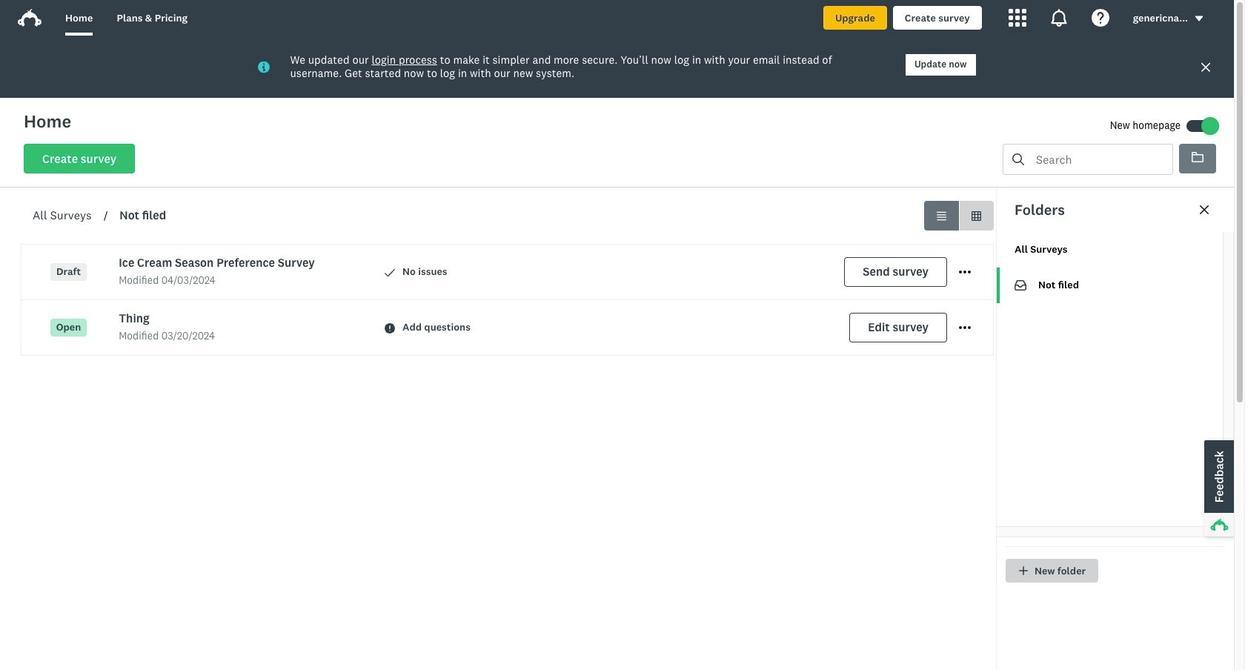 Task type: locate. For each thing, give the bounding box(es) containing it.
1 brand logo image from the top
[[18, 6, 42, 30]]

x image
[[1201, 61, 1212, 73]]

dialog
[[997, 188, 1235, 670]]

4 open menu image from the top
[[960, 326, 971, 329]]

brand logo image
[[18, 6, 42, 30], [18, 9, 42, 27]]

folders image
[[1192, 152, 1204, 162]]

not filed image
[[1015, 280, 1027, 291]]

no issues image
[[385, 267, 395, 278]]

notification center icon image
[[1051, 9, 1068, 27]]

new folder image
[[1019, 566, 1029, 576], [1020, 566, 1029, 576]]

open menu image
[[960, 266, 971, 278], [960, 271, 971, 274], [960, 322, 971, 334], [960, 326, 971, 329]]

2 brand logo image from the top
[[18, 9, 42, 27]]

search image
[[1013, 154, 1025, 165], [1013, 154, 1025, 165]]

group
[[925, 201, 994, 231]]

products icon image
[[1009, 9, 1027, 27], [1009, 9, 1027, 27]]

3 open menu image from the top
[[960, 322, 971, 334]]

dropdown arrow icon image
[[1195, 14, 1205, 24], [1196, 16, 1204, 21]]



Task type: vqa. For each thing, say whether or not it's contained in the screenshot.
MAX DIFF ICON at the right
no



Task type: describe. For each thing, give the bounding box(es) containing it.
not filed image
[[1015, 280, 1027, 291]]

Search text field
[[1025, 145, 1173, 174]]

help icon image
[[1092, 9, 1110, 27]]

warning image
[[385, 323, 395, 333]]

1 open menu image from the top
[[960, 266, 971, 278]]

folders image
[[1192, 151, 1204, 163]]

2 open menu image from the top
[[960, 271, 971, 274]]

response based pricing icon image
[[1033, 487, 1080, 535]]



